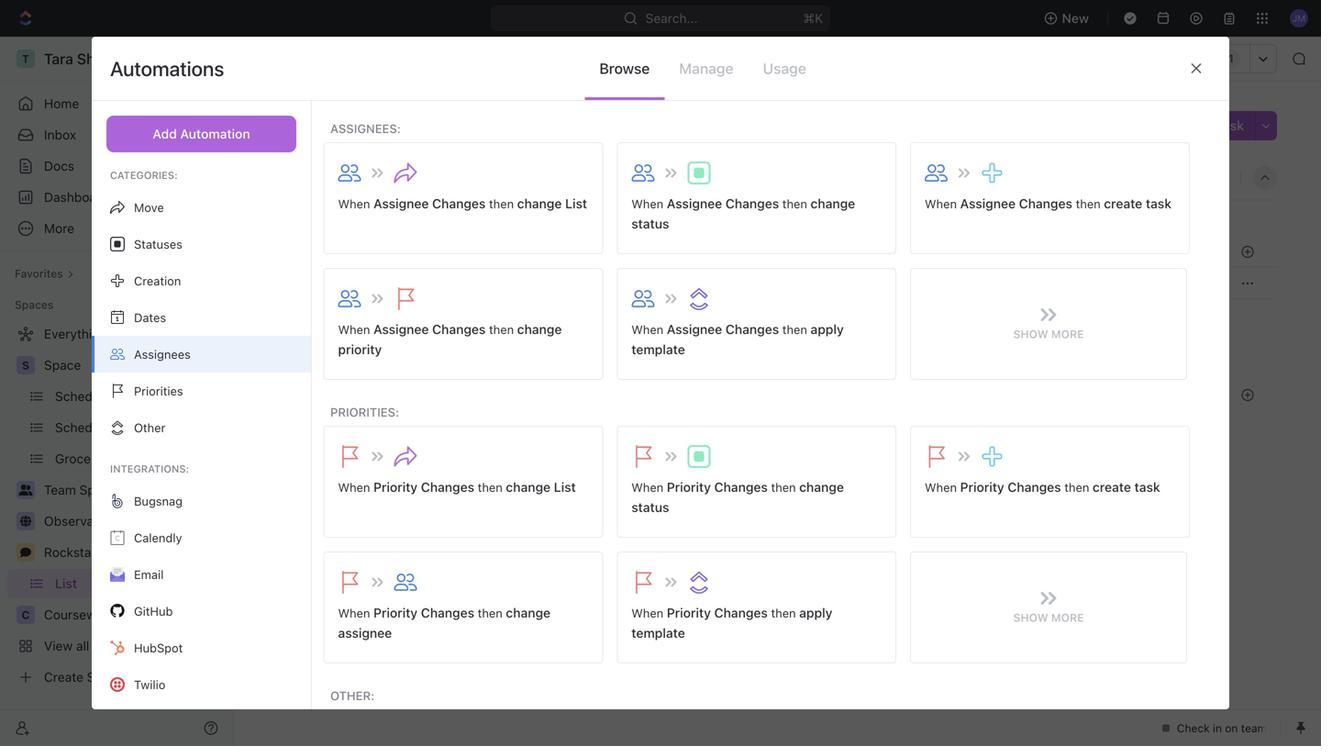 Task type: vqa. For each thing, say whether or not it's contained in the screenshot.
bottom user group image
no



Task type: locate. For each thing, give the bounding box(es) containing it.
task for add task button to the bottom
[[357, 419, 384, 434]]

add
[[1189, 118, 1213, 133], [153, 126, 177, 141], [329, 308, 353, 323], [329, 419, 353, 434]]

2 vertical spatial add task button
[[321, 415, 391, 437]]

assignee for change priority
[[374, 322, 429, 337]]

dates
[[134, 311, 166, 324]]

create for assignee changes
[[1104, 196, 1143, 211]]

0 vertical spatial apply template
[[632, 322, 844, 357]]

when inside 'when assignee changes then create task'
[[925, 197, 957, 211]]

2 status from the top
[[632, 500, 669, 515]]

1 vertical spatial create
[[1093, 480, 1132, 495]]

1 vertical spatial apply template
[[632, 605, 833, 641]]

add up customize
[[1189, 118, 1213, 133]]

0 vertical spatial more
[[1052, 328, 1084, 340]]

1 apply template from the top
[[632, 322, 844, 357]]

space, , element
[[17, 356, 35, 374]]

0 vertical spatial create
[[1104, 196, 1143, 211]]

task up customize
[[1217, 118, 1244, 133]]

priority for change list
[[374, 480, 418, 495]]

0 vertical spatial task
[[1146, 196, 1172, 211]]

2 vertical spatial task
[[357, 419, 384, 434]]

1 template from the top
[[632, 342, 685, 357]]

search...
[[646, 11, 698, 26]]

task
[[1217, 118, 1244, 133], [357, 308, 384, 323], [357, 419, 384, 434]]

1 vertical spatial show more
[[1014, 611, 1084, 624]]

2 template from the top
[[632, 625, 685, 641]]

when priority changes then
[[632, 480, 800, 495], [338, 605, 506, 620], [632, 605, 800, 620]]

add task up customize
[[1189, 118, 1244, 133]]

1 vertical spatial status
[[632, 500, 669, 515]]

rockstar
[[44, 545, 96, 560]]

calendly image
[[110, 530, 125, 545]]

0 vertical spatial show
[[1014, 328, 1049, 340]]

add task for add task button to the middle
[[329, 308, 384, 323]]

1 vertical spatial apply
[[800, 605, 833, 620]]

priorities:
[[330, 405, 399, 419]]

0 vertical spatial change status
[[632, 196, 856, 231]]

create
[[1104, 196, 1143, 211], [1093, 480, 1132, 495]]

change inside change assignee
[[506, 605, 551, 620]]

add task button up priority
[[321, 304, 391, 326]]

0 vertical spatial show more
[[1014, 328, 1084, 340]]

manage
[[679, 60, 734, 77]]

change status
[[632, 196, 856, 231], [632, 480, 844, 515]]

priority for change status
[[667, 480, 711, 495]]

sidebar navigation
[[0, 37, 234, 746]]

spaces
[[15, 298, 54, 311]]

customize button
[[1142, 165, 1235, 191]]

1 show more from the top
[[1014, 328, 1084, 340]]

automation
[[180, 126, 250, 141]]

when
[[338, 197, 370, 211], [632, 197, 664, 211], [925, 197, 957, 211], [338, 323, 370, 336], [632, 323, 664, 336], [338, 480, 370, 494], [632, 480, 664, 494], [925, 480, 957, 494], [338, 606, 370, 620], [632, 606, 664, 620]]

template
[[632, 342, 685, 357], [632, 625, 685, 641]]

tree
[[7, 319, 226, 692]]

priorities
[[134, 384, 183, 398]]

when assignee changes then for template
[[632, 322, 811, 337]]

automations
[[1140, 51, 1217, 66], [110, 56, 224, 80]]

s
[[22, 359, 29, 372]]

apply
[[811, 322, 844, 337], [800, 605, 833, 620]]

0 vertical spatial template
[[632, 342, 685, 357]]

other:
[[330, 689, 375, 703]]

change
[[517, 196, 562, 211], [811, 196, 856, 211], [517, 322, 562, 337], [506, 480, 551, 495], [800, 480, 844, 495], [506, 605, 551, 620]]

add task up priority
[[329, 308, 384, 323]]

1 change status from the top
[[632, 196, 856, 231]]

1 show from the top
[[1014, 328, 1049, 340]]

assignee for change list
[[374, 196, 429, 211]]

task down priority
[[357, 419, 384, 434]]

inbox link
[[7, 120, 226, 150]]

add task button up customize
[[1178, 111, 1255, 140]]

show
[[1014, 328, 1049, 340], [1014, 611, 1049, 624]]

change priority
[[338, 322, 562, 357]]

list link
[[368, 165, 394, 191]]

show more
[[1014, 328, 1084, 340], [1014, 611, 1084, 624]]

assignee for create task
[[961, 196, 1016, 211]]

list
[[278, 110, 326, 140], [372, 170, 394, 185], [565, 196, 587, 211], [554, 480, 576, 495]]

2 more from the top
[[1052, 611, 1084, 624]]

2 show from the top
[[1014, 611, 1049, 624]]

1 vertical spatial task
[[1135, 480, 1161, 495]]

2 change status from the top
[[632, 480, 844, 515]]

add task button down 'open'
[[321, 415, 391, 437]]

priority
[[374, 480, 418, 495], [667, 480, 711, 495], [961, 480, 1005, 495], [374, 605, 418, 620], [667, 605, 711, 620]]

automations up home link
[[110, 56, 224, 80]]

integrations:
[[110, 463, 189, 475]]

apply template
[[632, 322, 844, 357], [632, 605, 833, 641]]

change inside change priority
[[517, 322, 562, 337]]

apply for priority changes
[[800, 605, 833, 620]]

then inside when assignee changes then change list
[[489, 197, 514, 211]]

new
[[1062, 11, 1089, 26]]

tree inside sidebar navigation
[[7, 319, 226, 692]]

2 apply template from the top
[[632, 605, 833, 641]]

status for priority changes
[[632, 500, 669, 515]]

then inside when priority changes then change list
[[478, 480, 503, 494]]

1 vertical spatial task
[[357, 308, 384, 323]]

more
[[1052, 328, 1084, 340], [1052, 611, 1084, 624]]

0 vertical spatial add task
[[1189, 118, 1244, 133]]

add task button
[[1178, 111, 1255, 140], [321, 304, 391, 326], [321, 415, 391, 437]]

1 vertical spatial change status
[[632, 480, 844, 515]]

change status for priority
[[632, 480, 844, 515]]

categories:
[[110, 169, 178, 181]]

add task for add task button to the bottom
[[329, 419, 384, 434]]

status
[[632, 216, 669, 231], [632, 500, 669, 515]]

trap
[[329, 275, 357, 290]]

when priority changes then create task
[[925, 480, 1161, 495]]

browse
[[600, 60, 650, 77]]

when assignee changes then create task
[[925, 196, 1172, 211]]

0 vertical spatial apply
[[811, 322, 844, 337]]

when priority changes then for template
[[632, 605, 800, 620]]

add task
[[1189, 118, 1244, 133], [329, 308, 384, 323], [329, 419, 384, 434]]

changes
[[432, 196, 486, 211], [726, 196, 779, 211], [1019, 196, 1073, 211], [432, 322, 486, 337], [726, 322, 779, 337], [421, 480, 475, 495], [715, 480, 768, 495], [1008, 480, 1062, 495], [421, 605, 475, 620], [715, 605, 768, 620]]

more for priority changes
[[1052, 611, 1084, 624]]

assignees
[[134, 347, 191, 361]]

automations left 1
[[1140, 51, 1217, 66]]

task for top add task button
[[1217, 118, 1244, 133]]

add up categories:
[[153, 126, 177, 141]]

1 more from the top
[[1052, 328, 1084, 340]]

change status for assignee
[[632, 196, 856, 231]]

add task down 'open'
[[329, 419, 384, 434]]

tree containing space
[[7, 319, 226, 692]]

add down trap
[[329, 308, 353, 323]]

0 vertical spatial task
[[1217, 118, 1244, 133]]

task for assignee changes
[[1146, 196, 1172, 211]]

then
[[489, 197, 514, 211], [783, 197, 808, 211], [1076, 197, 1101, 211], [489, 323, 514, 336], [783, 323, 808, 336], [478, 480, 503, 494], [771, 480, 796, 494], [1065, 480, 1090, 494], [478, 606, 503, 620], [771, 606, 796, 620]]

1 vertical spatial show
[[1014, 611, 1049, 624]]

when assignee changes then for status
[[632, 196, 811, 211]]

customize
[[1165, 170, 1230, 185]]

board
[[302, 170, 338, 185]]

dashboards
[[44, 190, 115, 205]]

add down 'open'
[[329, 419, 353, 434]]

show more for priority changes
[[1014, 611, 1084, 624]]

1 status from the top
[[632, 216, 669, 231]]

0 vertical spatial status
[[632, 216, 669, 231]]

0 horizontal spatial automations
[[110, 56, 224, 80]]

2 vertical spatial add task
[[329, 419, 384, 434]]

when assignee changes then
[[632, 196, 811, 211], [338, 322, 517, 337], [632, 322, 811, 337]]

show for priority
[[1014, 611, 1049, 624]]

when assignee changes then change list
[[338, 196, 587, 211]]

1 vertical spatial more
[[1052, 611, 1084, 624]]

task
[[1146, 196, 1172, 211], [1135, 480, 1161, 495]]

twilio
[[134, 678, 166, 692]]

1 vertical spatial add task
[[329, 308, 384, 323]]

assignee
[[374, 196, 429, 211], [667, 196, 722, 211], [961, 196, 1016, 211], [374, 322, 429, 337], [667, 322, 722, 337]]

when priority changes then change list
[[338, 480, 576, 495]]

task for priority changes
[[1135, 480, 1161, 495]]

apply template for priority
[[632, 605, 833, 641]]

1 vertical spatial template
[[632, 625, 685, 641]]

assignee for change status
[[667, 196, 722, 211]]

2 show more from the top
[[1014, 611, 1084, 624]]

move
[[134, 201, 164, 214]]

apply for assignee changes
[[811, 322, 844, 337]]

task up priority
[[357, 308, 384, 323]]

then inside 'when assignee changes then create task'
[[1076, 197, 1101, 211]]



Task type: describe. For each thing, give the bounding box(es) containing it.
priority for apply template
[[667, 605, 711, 620]]

home
[[44, 96, 79, 111]]

priority
[[338, 342, 382, 357]]

assignee
[[338, 625, 392, 641]]

favorites
[[15, 267, 63, 280]]

show for assignee
[[1014, 328, 1049, 340]]

show more for assignee changes
[[1014, 328, 1084, 340]]

other
[[134, 421, 166, 435]]

home link
[[7, 89, 226, 118]]

assignees:
[[330, 122, 401, 135]]

board link
[[298, 165, 338, 191]]

open
[[302, 359, 333, 372]]

create for priority changes
[[1093, 480, 1132, 495]]

hubspot
[[134, 641, 183, 655]]

when inside when priority changes then change list
[[338, 480, 370, 494]]

task for add task button to the middle
[[357, 308, 384, 323]]

template for priority changes
[[632, 625, 685, 641]]

email
[[134, 568, 164, 581]]

when priority changes then for status
[[632, 480, 800, 495]]

calendly
[[134, 531, 182, 545]]

priority for create task
[[961, 480, 1005, 495]]

favorites button
[[7, 262, 81, 284]]

1 vertical spatial add task button
[[321, 304, 391, 326]]

priority for change assignee
[[374, 605, 418, 620]]

more for assignee changes
[[1052, 328, 1084, 340]]

assignee for apply template
[[667, 322, 722, 337]]

pending
[[302, 216, 352, 229]]

rockstar link
[[44, 538, 222, 567]]

1
[[1229, 52, 1234, 65]]

0 vertical spatial add task button
[[1178, 111, 1255, 140]]

when assignee changes then for priority
[[338, 322, 517, 337]]

⌘k
[[803, 11, 823, 26]]

comment image
[[20, 547, 31, 558]]

bugsnag
[[134, 494, 183, 508]]

docs
[[44, 158, 74, 173]]

usage
[[763, 60, 807, 77]]

status for assignee changes
[[632, 216, 669, 231]]

when inside when priority changes then create task
[[925, 480, 957, 494]]

add automation
[[153, 126, 250, 141]]

add automation button
[[106, 116, 296, 152]]

change assignee
[[338, 605, 551, 641]]

when inside when assignee changes then change list
[[338, 197, 370, 211]]

dashboards link
[[7, 183, 226, 212]]

creation
[[134, 274, 181, 288]]

add inside button
[[153, 126, 177, 141]]

then inside when priority changes then create task
[[1065, 480, 1090, 494]]

docs link
[[7, 151, 226, 181]]

1 horizontal spatial automations
[[1140, 51, 1217, 66]]

inbox
[[44, 127, 76, 142]]

apply template for assignee
[[632, 322, 844, 357]]

new button
[[1037, 4, 1100, 33]]

when priority changes then for assignee
[[338, 605, 506, 620]]

trap link
[[325, 270, 775, 296]]

space link
[[44, 351, 222, 380]]

github
[[134, 604, 173, 618]]

template for assignee changes
[[632, 342, 685, 357]]

add task for top add task button
[[1189, 118, 1244, 133]]

space
[[44, 357, 81, 373]]

statuses
[[134, 237, 183, 251]]



